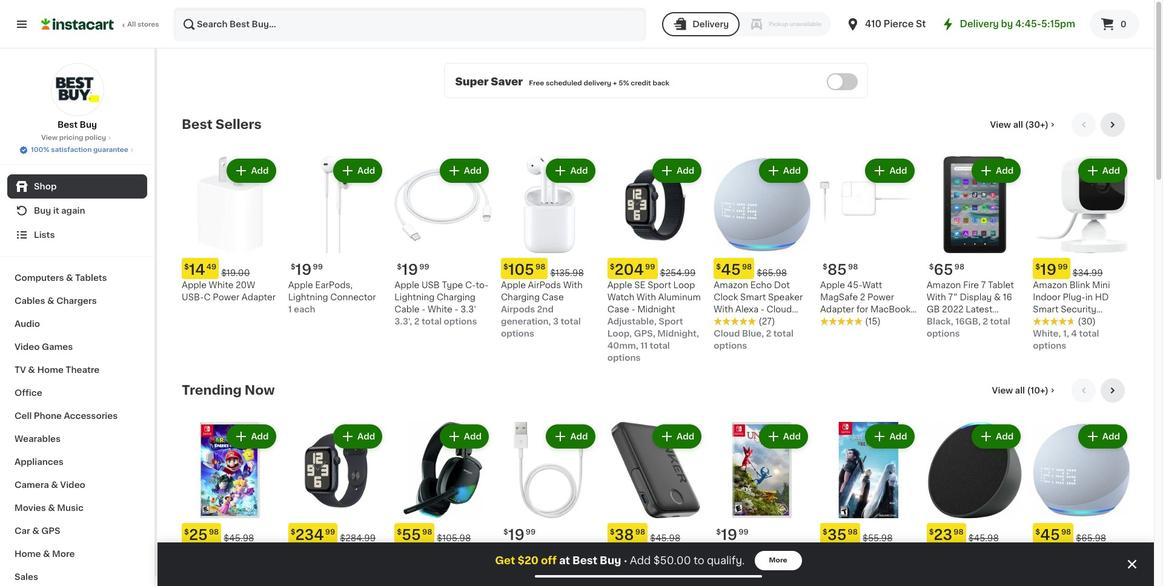 Task type: vqa. For each thing, say whether or not it's contained in the screenshot.
the 49
yes



Task type: describe. For each thing, give the bounding box(es) containing it.
get $20 off at best buy • add $50.00 to qualify.
[[495, 556, 745, 566]]

$ inside $ 204 99 $254.99 apple se sport loop watch with aluminum case - midnight adjustable, sport loop, gps, midnight, 40mm, 11 total options
[[610, 263, 615, 271]]

apple for apple usb type c-to- lightning charging cable - white - 3.3' 3.3', 2 total options
[[395, 281, 419, 289]]

$ inside 'element'
[[1036, 263, 1040, 271]]

98 for 65
[[955, 263, 964, 271]]

delivery
[[584, 80, 611, 86]]

•
[[624, 556, 627, 566]]

now
[[245, 384, 275, 397]]

& for more
[[43, 550, 50, 559]]

1.6'
[[501, 571, 515, 579]]

super
[[455, 77, 489, 86]]

- inside $ 45 98 $65.98 amazon echo dot clock smart speaker with alexa - cloud blue
[[761, 305, 765, 314]]

view all (30+)
[[990, 121, 1049, 129]]

white,
[[1033, 329, 1061, 338]]

$ inside $ 234 99
[[291, 529, 295, 536]]

view all (10+)
[[992, 386, 1049, 395]]

$45.98 for 38
[[650, 535, 681, 543]]

45 for $ 45 98
[[1040, 528, 1060, 542]]

case inside $ 204 99 $254.99 apple se sport loop watch with aluminum case - midnight adjustable, sport loop, gps, midnight, 40mm, 11 total options
[[607, 305, 629, 314]]

$ inside $ 25 98
[[184, 529, 189, 536]]

charging inside apple airpods with charging case airpods 2nd generation, 3 total options
[[501, 293, 540, 301]]

2022
[[942, 305, 964, 314]]

55
[[402, 528, 421, 542]]

16gb,
[[956, 317, 981, 326]]

410 pierce st
[[865, 19, 926, 28]]

$23.98 original price: $45.98 element
[[927, 524, 1023, 545]]

$ inside $ 45 98 $65.98 amazon echo dot clock smart speaker with alexa - cloud blue
[[716, 263, 721, 271]]

cell phone accessories
[[15, 412, 118, 420]]

$ inside $ 38 98
[[610, 529, 615, 536]]

tablets
[[75, 274, 107, 282]]

scheduled
[[546, 80, 582, 86]]

back
[[653, 80, 670, 86]]

$ inside $ 14 49
[[184, 263, 189, 271]]

to
[[694, 556, 704, 566]]

qualify.
[[707, 556, 745, 566]]

lightning inside apple usb type c-to- lightning charging cable - white - 3.3' 3.3', 2 total options
[[395, 293, 435, 301]]

main content containing 14
[[158, 48, 1154, 586]]

- inside the anker 322 maggo 5k mah 7.5w power bank - black
[[607, 571, 611, 579]]

- inside electronic arts unravel two - nintendo switch
[[767, 559, 771, 567]]

98 for 25
[[209, 529, 219, 536]]

lightning inside apple .5 m lightning to usb cable 1.6'
[[548, 547, 588, 555]]

best inside get $20 off at best buy • add $50.00 to qualify.
[[572, 556, 597, 566]]

product group containing 14
[[182, 156, 278, 303]]

$ 55 98
[[397, 528, 432, 542]]

98 for 35
[[848, 529, 858, 536]]

it
[[53, 207, 59, 215]]

total inside $ 204 99 $254.99 apple se sport loop watch with aluminum case - midnight adjustable, sport loop, gps, midnight, 40mm, 11 total options
[[650, 341, 670, 350]]

options inside white, 1, 4 total options
[[1033, 341, 1066, 350]]

$25.98 original price: $45.98 element
[[182, 524, 278, 545]]

view for 38
[[992, 386, 1013, 395]]

19 up electronic at the right of page
[[721, 528, 737, 542]]

total inside apple usb type c-to- lightning charging cable - white - 3.3' 3.3', 2 total options
[[422, 317, 442, 326]]

3
[[553, 317, 559, 326]]

all for 45
[[1015, 386, 1025, 395]]

99 up electronic at the right of page
[[739, 529, 749, 536]]

& for tablets
[[66, 274, 73, 282]]

322
[[634, 547, 650, 555]]

for
[[857, 305, 868, 314]]

apple for apple 45-watt magsafe 2 power adapter for macbook air
[[820, 281, 845, 289]]

0 vertical spatial $45.98 original price: $65.98 element
[[714, 258, 811, 279]]

options inside cloud blue, 2 total options
[[714, 341, 747, 350]]

se
[[634, 281, 646, 289]]

credit
[[631, 80, 651, 86]]

98 inside $ 45 98 $65.98 amazon echo dot clock smart speaker with alexa - cloud blue
[[742, 263, 752, 271]]

usb
[[513, 559, 530, 567]]

$45.98 for 23
[[968, 535, 999, 543]]

3.3'
[[461, 305, 476, 314]]

generation,
[[501, 317, 551, 326]]

theatre
[[66, 366, 100, 374]]

security
[[1061, 305, 1097, 314]]

item carousel region containing 14
[[182, 113, 1130, 369]]

$ 65 98
[[929, 263, 964, 277]]

apple inside $ 204 99 $254.99 apple se sport loop watch with aluminum case - midnight adjustable, sport loop, gps, midnight, 40mm, 11 total options
[[607, 281, 632, 289]]

games
[[42, 343, 73, 351]]

(30+)
[[1025, 121, 1049, 129]]

$105.98
[[437, 535, 471, 543]]

white inside apple usb type c-to- lightning charging cable - white - 3.3' 3.3', 2 total options
[[428, 305, 452, 314]]

options inside "black, 16gb, 2 total options"
[[927, 329, 960, 338]]

apple 45-watt magsafe 2 power adapter for macbook air
[[820, 281, 911, 326]]

charging inside apple usb type c-to- lightning charging cable - white - 3.3' 3.3', 2 total options
[[437, 293, 476, 301]]

99 inside $19.99 original price: $34.99 'element'
[[1058, 263, 1068, 271]]

release
[[927, 317, 961, 326]]

apple for apple earpods, lightning connector 1 each
[[288, 281, 313, 289]]

7
[[981, 281, 986, 289]]

$135.98
[[550, 269, 584, 277]]

more inside 'link'
[[52, 550, 75, 559]]

apple white 20w usb-c power adapter
[[182, 281, 276, 301]]

apple airpods with charging case airpods 2nd generation, 3 total options
[[501, 281, 583, 338]]

$204.99 original price: $254.99 element
[[607, 258, 704, 279]]

$ inside $ 35 98
[[823, 529, 827, 536]]

4:45-
[[1015, 19, 1041, 28]]

delivery by 4:45-5:15pm link
[[941, 17, 1075, 32]]

40mm,
[[607, 341, 638, 350]]

85
[[827, 263, 847, 277]]

amazon for amazon fire 7 tablet with 7" display & 16 gb 2022 latest release - black
[[927, 281, 961, 289]]

all
[[127, 21, 136, 28]]

tv & home theatre link
[[7, 359, 147, 382]]

product group containing 234
[[288, 422, 385, 586]]

phone
[[34, 412, 62, 420]]

product group containing 204
[[607, 156, 704, 364]]

best buy
[[58, 121, 97, 129]]

& for video
[[51, 481, 58, 489]]

earpods,
[[315, 281, 353, 289]]

power for 20w
[[213, 293, 239, 301]]

$ inside $ 55 98
[[397, 529, 402, 536]]

- inside amazon fire 7 tablet with 7" display & 16 gb 2022 latest release - black
[[963, 317, 967, 326]]

amazon for amazon blink mini indoor plug-in hd smart security camera
[[1033, 281, 1067, 289]]

product group containing 55
[[395, 422, 491, 581]]

cloud inside cloud blue, 2 total options
[[714, 329, 740, 338]]

white, 1, 4 total options
[[1033, 329, 1099, 350]]

plug-
[[1063, 293, 1085, 301]]

- left the 3.3'
[[455, 305, 458, 314]]

1,
[[1063, 329, 1069, 338]]

2 inside the apple 45-watt magsafe 2 power adapter for macbook air
[[860, 293, 865, 301]]

98 for 85
[[848, 263, 858, 271]]

product group containing 25
[[182, 422, 278, 586]]

(15)
[[865, 317, 881, 326]]

100% satisfaction guarantee
[[31, 147, 128, 153]]

cable inside apple usb type c-to- lightning charging cable - white - 3.3' 3.3', 2 total options
[[395, 305, 420, 314]]

4
[[1071, 329, 1077, 338]]

& for music
[[48, 504, 55, 513]]

mah
[[607, 559, 627, 567]]

99 inside $ 204 99 $254.99 apple se sport loop watch with aluminum case - midnight adjustable, sport loop, gps, midnight, 40mm, 11 total options
[[645, 263, 655, 271]]

add inside get $20 off at best buy • add $50.00 to qualify.
[[630, 556, 651, 566]]

$234.99 original price: $284.99 element
[[288, 524, 385, 545]]

buy inside get $20 off at best buy • add $50.00 to qualify.
[[600, 556, 621, 566]]

macbook
[[870, 305, 911, 314]]

& for home
[[28, 366, 35, 374]]

service type group
[[662, 12, 831, 36]]

& inside amazon fire 7 tablet with 7" display & 16 gb 2022 latest release - black
[[994, 293, 1001, 301]]

$ inside $ 85 98
[[823, 263, 827, 271]]

speaker
[[768, 293, 803, 301]]

watt
[[862, 281, 882, 289]]

19 for apple earpods, lightning connector 1 each
[[295, 263, 312, 277]]

delivery for delivery by 4:45-5:15pm
[[960, 19, 999, 28]]

$ inside $ 65 98
[[929, 263, 934, 271]]

& for chargers
[[47, 297, 54, 305]]

19 for apple .5 m lightning to usb cable 1.6'
[[508, 528, 525, 542]]

100% satisfaction guarantee button
[[19, 143, 136, 155]]

1 vertical spatial sport
[[659, 317, 683, 326]]

bank
[[680, 559, 702, 567]]

black inside the anker 322 maggo 5k mah 7.5w power bank - black
[[613, 571, 637, 579]]

view pricing policy link
[[41, 133, 113, 143]]

buy it again
[[34, 207, 85, 215]]

delivery for delivery
[[693, 20, 729, 28]]

adapter for apple 45-watt magsafe 2 power adapter for macbook air
[[820, 305, 854, 314]]

view inside view pricing policy link
[[41, 134, 58, 141]]

product group containing 105
[[501, 156, 598, 340]]

19 inside 'element'
[[1040, 263, 1057, 277]]

trending
[[182, 384, 242, 397]]

$45.98 for 25
[[224, 535, 254, 543]]

wearables
[[15, 435, 61, 443]]

Search field
[[174, 8, 645, 40]]

best sellers
[[182, 118, 262, 131]]

total inside "black, 16gb, 2 total options"
[[990, 317, 1010, 326]]

computers
[[15, 274, 64, 282]]

appliances link
[[7, 451, 147, 474]]

98 for 38
[[635, 529, 645, 536]]

$ 45 98
[[1036, 528, 1071, 542]]

nintendo
[[714, 571, 753, 579]]

gb
[[927, 305, 940, 314]]

best for best buy
[[58, 121, 78, 129]]

cables & chargers link
[[7, 290, 147, 313]]

$ inside $ 45 98
[[1036, 529, 1040, 536]]

camera & video link
[[7, 474, 147, 497]]

19 for apple usb type c-to- lightning charging cable - white - 3.3' 3.3', 2 total options
[[402, 263, 418, 277]]

hd
[[1095, 293, 1109, 301]]

$50.00
[[654, 556, 691, 566]]

5:15pm
[[1041, 19, 1075, 28]]

tablet
[[988, 281, 1014, 289]]

apple for apple airpods with charging case airpods 2nd generation, 3 total options
[[501, 281, 526, 289]]

sales link
[[7, 566, 147, 586]]

(30)
[[1078, 317, 1096, 326]]



Task type: locate. For each thing, give the bounding box(es) containing it.
2 item carousel region from the top
[[182, 378, 1130, 586]]

buy inside 'link'
[[34, 207, 51, 215]]

product group containing 23
[[927, 422, 1023, 586]]

$ 38 98
[[610, 528, 645, 542]]

0 horizontal spatial cable
[[395, 305, 420, 314]]

1 vertical spatial $65.98
[[1076, 535, 1106, 543]]

get
[[495, 556, 515, 566]]

all
[[1013, 121, 1023, 129], [1015, 386, 1025, 395]]

apple for apple white 20w usb-c power adapter
[[182, 281, 207, 289]]

treatment tracker modal dialog
[[158, 543, 1154, 586]]

3 $45.98 from the left
[[968, 535, 999, 543]]

- up switch
[[767, 559, 771, 567]]

product group containing 85
[[820, 156, 917, 328]]

0 vertical spatial black
[[969, 317, 992, 326]]

$45.98 right $ 23 98
[[968, 535, 999, 543]]

0 vertical spatial adapter
[[242, 293, 276, 301]]

camera up movies
[[15, 481, 49, 489]]

1 vertical spatial smart
[[1033, 305, 1059, 314]]

options down the 3.3'
[[444, 317, 477, 326]]

0 horizontal spatial best
[[58, 121, 78, 129]]

midnight
[[637, 305, 675, 314]]

all left the (10+)
[[1015, 386, 1025, 395]]

smart down indoor
[[1033, 305, 1059, 314]]

99 right 234
[[325, 529, 335, 536]]

234
[[295, 528, 324, 542]]

more up sales link
[[52, 550, 75, 559]]

0 horizontal spatial 45
[[721, 263, 741, 277]]

0 horizontal spatial $65.98
[[757, 269, 787, 277]]

0 vertical spatial all
[[1013, 121, 1023, 129]]

black down latest
[[969, 317, 992, 326]]

audio link
[[7, 313, 147, 336]]

item carousel region
[[182, 113, 1130, 369], [182, 378, 1130, 586]]

view all (30+) button
[[985, 113, 1062, 137]]

view up 100%
[[41, 134, 58, 141]]

amazon up 7"
[[927, 281, 961, 289]]

0 vertical spatial buy
[[80, 121, 97, 129]]

with down se
[[637, 293, 656, 301]]

view left (30+)
[[990, 121, 1011, 129]]

2 inside "black, 16gb, 2 total options"
[[983, 317, 988, 326]]

accessories
[[64, 412, 118, 420]]

1 horizontal spatial video
[[60, 481, 85, 489]]

adapter for apple white 20w usb-c power adapter
[[242, 293, 276, 301]]

1 vertical spatial home
[[15, 550, 41, 559]]

options down release
[[927, 329, 960, 338]]

view left the (10+)
[[992, 386, 1013, 395]]

14
[[189, 263, 205, 277]]

2 horizontal spatial best
[[572, 556, 597, 566]]

0 horizontal spatial more
[[52, 550, 75, 559]]

apple inside apple usb type c-to- lightning charging cable - white - 3.3' 3.3', 2 total options
[[395, 281, 419, 289]]

sport up midnight,
[[659, 317, 683, 326]]

1 horizontal spatial best
[[182, 118, 213, 131]]

cable down 'm' at the bottom of the page
[[532, 559, 557, 567]]

98 inside $ 55 98
[[422, 529, 432, 536]]

98 inside $ 85 98
[[848, 263, 858, 271]]

$ 19 99 for apple usb type c-to- lightning charging cable - white - 3.3' 3.3', 2 total options
[[397, 263, 429, 277]]

view all (10+) button
[[987, 378, 1062, 403]]

with down $135.98 at the top of the page
[[563, 281, 583, 289]]

charging down type
[[437, 293, 476, 301]]

0 horizontal spatial video
[[15, 343, 40, 351]]

$ 25 98
[[184, 528, 219, 542]]

shop
[[34, 182, 57, 191]]

98 inside $ 25 98
[[209, 529, 219, 536]]

1 horizontal spatial lightning
[[395, 293, 435, 301]]

car
[[15, 527, 30, 536]]

options down 40mm,
[[607, 354, 641, 362]]

0 horizontal spatial delivery
[[693, 20, 729, 28]]

2 down latest
[[983, 317, 988, 326]]

45 for $ 45 98 $65.98 amazon echo dot clock smart speaker with alexa - cloud blue
[[721, 263, 741, 277]]

apple up magsafe
[[820, 281, 845, 289]]

0 vertical spatial cable
[[395, 305, 420, 314]]

off
[[541, 556, 557, 566]]

0 vertical spatial view
[[990, 121, 1011, 129]]

delivery
[[960, 19, 999, 28], [693, 20, 729, 28]]

1 vertical spatial $45.98 original price: $65.98 element
[[1033, 524, 1130, 545]]

$ 19 99 for apple earpods, lightning connector 1 each
[[291, 263, 323, 277]]

- inside $ 204 99 $254.99 apple se sport loop watch with aluminum case - midnight adjustable, sport loop, gps, midnight, 40mm, 11 total options
[[631, 305, 635, 314]]

best for best sellers
[[182, 118, 213, 131]]

- down 2022
[[963, 317, 967, 326]]

0 horizontal spatial black
[[613, 571, 637, 579]]

sales
[[15, 573, 38, 582]]

apple up each
[[288, 281, 313, 289]]

- up adjustable,
[[631, 305, 635, 314]]

2 vertical spatial view
[[992, 386, 1013, 395]]

1 horizontal spatial smart
[[1033, 305, 1059, 314]]

99 up .5
[[526, 529, 536, 536]]

$55.98 original price: $105.98 element
[[395, 524, 491, 545]]

maggo
[[652, 547, 683, 555]]

$ 23 98
[[929, 528, 964, 542]]

0 vertical spatial camera
[[1033, 317, 1066, 326]]

adapter inside apple white 20w usb-c power adapter
[[242, 293, 276, 301]]

case inside apple airpods with charging case airpods 2nd generation, 3 total options
[[542, 293, 564, 301]]

apple inside apple airpods with charging case airpods 2nd generation, 3 total options
[[501, 281, 526, 289]]

power right the c
[[213, 293, 239, 301]]

& for gps
[[32, 527, 39, 536]]

view for 204
[[990, 121, 1011, 129]]

white inside apple white 20w usb-c power adapter
[[209, 281, 234, 289]]

$284.99
[[340, 535, 376, 543]]

11
[[640, 341, 648, 350]]

apple left usb on the top
[[395, 281, 419, 289]]

99 left $34.99
[[1058, 263, 1068, 271]]

lightning inside apple earpods, lightning connector 1 each
[[288, 293, 328, 301]]

$ 19 99 up usb on the top
[[397, 263, 429, 277]]

m
[[538, 547, 546, 555]]

2
[[860, 293, 865, 301], [414, 317, 420, 326], [983, 317, 988, 326], [766, 329, 771, 338]]

1 amazon from the left
[[714, 281, 748, 289]]

0 vertical spatial 45
[[721, 263, 741, 277]]

0 vertical spatial item carousel region
[[182, 113, 1130, 369]]

1 vertical spatial item carousel region
[[182, 378, 1130, 586]]

home down the 'video games'
[[37, 366, 64, 374]]

smart up alexa
[[740, 293, 766, 301]]

98 for 23
[[954, 529, 964, 536]]

cloud down speaker
[[767, 305, 792, 314]]

1 charging from the left
[[501, 293, 540, 301]]

apple down 105
[[501, 281, 526, 289]]

case down 'watch'
[[607, 305, 629, 314]]

camera inside amazon blink mini indoor plug-in hd smart security camera
[[1033, 317, 1066, 326]]

product group containing 65
[[927, 156, 1023, 340]]

7"
[[948, 293, 958, 301]]

charging up airpods
[[501, 293, 540, 301]]

smart inside $ 45 98 $65.98 amazon echo dot clock smart speaker with alexa - cloud blue
[[740, 293, 766, 301]]

99 up earpods,
[[313, 263, 323, 271]]

1 horizontal spatial black
[[969, 317, 992, 326]]

0 horizontal spatial white
[[209, 281, 234, 289]]

with inside amazon fire 7 tablet with 7" display & 16 gb 2022 latest release - black
[[927, 293, 946, 301]]

apple inside apple white 20w usb-c power adapter
[[182, 281, 207, 289]]

2 inside apple usb type c-to- lightning charging cable - white - 3.3' 3.3', 2 total options
[[414, 317, 420, 326]]

1 horizontal spatial charging
[[501, 293, 540, 301]]

& right car
[[32, 527, 39, 536]]

magsafe
[[820, 293, 858, 301]]

& left music
[[48, 504, 55, 513]]

sport down $204.99 original price: $254.99 element
[[648, 281, 671, 289]]

product group containing 38
[[607, 422, 704, 586]]

power inside apple white 20w usb-c power adapter
[[213, 293, 239, 301]]

$45.98 original price: $65.98 element
[[714, 258, 811, 279], [1033, 524, 1130, 545]]

1 vertical spatial all
[[1015, 386, 1025, 395]]

& right cables
[[47, 297, 54, 305]]

apple for apple .5 m lightning to usb cable 1.6'
[[501, 547, 526, 555]]

0 horizontal spatial amazon
[[714, 281, 748, 289]]

98 for 55
[[422, 529, 432, 536]]

total right 3.3',
[[422, 317, 442, 326]]

1 vertical spatial cloud
[[714, 329, 740, 338]]

video up music
[[60, 481, 85, 489]]

$45.98 up maggo
[[650, 535, 681, 543]]

0 horizontal spatial buy
[[34, 207, 51, 215]]

98 inside $ 65 98
[[955, 263, 964, 271]]

all for 19
[[1013, 121, 1023, 129]]

1 vertical spatial white
[[428, 305, 452, 314]]

98 inside $ 105 98
[[535, 263, 545, 271]]

1 horizontal spatial $45.98
[[650, 535, 681, 543]]

2 inside cloud blue, 2 total options
[[766, 329, 771, 338]]

19 up apple earpods, lightning connector 1 each on the left
[[295, 263, 312, 277]]

case up '2nd'
[[542, 293, 564, 301]]

2 $45.98 from the left
[[650, 535, 681, 543]]

cable
[[395, 305, 420, 314], [532, 559, 557, 567]]

0 vertical spatial sport
[[648, 281, 671, 289]]

1 vertical spatial video
[[60, 481, 85, 489]]

2 charging from the left
[[437, 293, 476, 301]]

cloud down blue
[[714, 329, 740, 338]]

0 vertical spatial cloud
[[767, 305, 792, 314]]

stores
[[137, 21, 159, 28]]

home inside 'link'
[[15, 550, 41, 559]]

&
[[66, 274, 73, 282], [994, 293, 1001, 301], [47, 297, 54, 305], [28, 366, 35, 374], [51, 481, 58, 489], [48, 504, 55, 513], [32, 527, 39, 536], [43, 550, 50, 559]]

power for watt
[[868, 293, 894, 301]]

45 inside $ 45 98 $65.98 amazon echo dot clock smart speaker with alexa - cloud blue
[[721, 263, 741, 277]]

with up blue
[[714, 305, 733, 314]]

more inside 'button'
[[769, 557, 787, 564]]

1 $45.98 from the left
[[224, 535, 254, 543]]

1 horizontal spatial case
[[607, 305, 629, 314]]

1 horizontal spatial cloud
[[767, 305, 792, 314]]

movies & music
[[15, 504, 84, 513]]

1
[[288, 305, 292, 314]]

- down usb on the top
[[422, 305, 426, 314]]

best inside item carousel region
[[182, 118, 213, 131]]

amazon inside $ 45 98 $65.98 amazon echo dot clock smart speaker with alexa - cloud blue
[[714, 281, 748, 289]]

0 horizontal spatial cloud
[[714, 329, 740, 338]]

$65.98
[[757, 269, 787, 277], [1076, 535, 1106, 543]]

total inside white, 1, 4 total options
[[1079, 329, 1099, 338]]

adapter down magsafe
[[820, 305, 854, 314]]

apple inside apple earpods, lightning connector 1 each
[[288, 281, 313, 289]]

$ 19 99 for apple .5 m lightning to usb cable 1.6'
[[503, 528, 536, 542]]

cloud inside $ 45 98 $65.98 amazon echo dot clock smart speaker with alexa - cloud blue
[[767, 305, 792, 314]]

$ 19 99 inside $19.99 original price: $34.99 'element'
[[1036, 263, 1068, 277]]

- down mah
[[607, 571, 611, 579]]

0 horizontal spatial case
[[542, 293, 564, 301]]

all left (30+)
[[1013, 121, 1023, 129]]

$ 19 99 up earpods,
[[291, 263, 323, 277]]

home up sales
[[15, 550, 41, 559]]

$65.98 inside $ 45 98 $65.98 amazon echo dot clock smart speaker with alexa - cloud blue
[[757, 269, 787, 277]]

2 up for
[[860, 293, 865, 301]]

0 vertical spatial case
[[542, 293, 564, 301]]

3 amazon from the left
[[1033, 281, 1067, 289]]

buy
[[80, 121, 97, 129], [34, 207, 51, 215], [600, 556, 621, 566]]

$ 19 99 up electronic at the right of page
[[716, 528, 749, 542]]

1 horizontal spatial power
[[652, 559, 678, 567]]

in
[[1085, 293, 1093, 301]]

2 horizontal spatial amazon
[[1033, 281, 1067, 289]]

$ 14 49
[[184, 263, 216, 277]]

1 horizontal spatial more
[[769, 557, 787, 564]]

lightning up each
[[288, 293, 328, 301]]

410 pierce st button
[[846, 7, 926, 41]]

white up the c
[[209, 281, 234, 289]]

pierce
[[884, 19, 914, 28]]

1 item carousel region from the top
[[182, 113, 1130, 369]]

anker 322 maggo 5k mah 7.5w power bank - black
[[607, 547, 702, 579]]

1 horizontal spatial camera
[[1033, 317, 1066, 326]]

19 up indoor
[[1040, 263, 1057, 277]]

1 horizontal spatial amazon
[[927, 281, 961, 289]]

& up movies & music
[[51, 481, 58, 489]]

adapter
[[242, 293, 276, 301], [820, 305, 854, 314]]

1 vertical spatial cable
[[532, 559, 557, 567]]

smart inside amazon blink mini indoor plug-in hd smart security camera
[[1033, 305, 1059, 314]]

0 horizontal spatial $45.98 original price: $65.98 element
[[714, 258, 811, 279]]

black down •
[[613, 571, 637, 579]]

204
[[615, 263, 644, 277]]

23
[[934, 528, 952, 542]]

apple inside apple .5 m lightning to usb cable 1.6'
[[501, 547, 526, 555]]

0 horizontal spatial $45.98
[[224, 535, 254, 543]]

$19.99 original price: $34.99 element
[[1033, 258, 1130, 279]]

2 horizontal spatial power
[[868, 293, 894, 301]]

airpods
[[528, 281, 561, 289]]

amazon inside amazon fire 7 tablet with 7" display & 16 gb 2022 latest release - black
[[927, 281, 961, 289]]

best
[[182, 118, 213, 131], [58, 121, 78, 129], [572, 556, 597, 566]]

0 vertical spatial video
[[15, 343, 40, 351]]

midnight,
[[657, 329, 699, 338]]

appliances
[[15, 458, 63, 466]]

$ 19 99 up .5
[[503, 528, 536, 542]]

1 vertical spatial 45
[[1040, 528, 1060, 542]]

white down usb on the top
[[428, 305, 452, 314]]

buy down anker
[[600, 556, 621, 566]]

total inside cloud blue, 2 total options
[[773, 329, 794, 338]]

25
[[189, 528, 208, 542]]

best left sellers
[[182, 118, 213, 131]]

0 horizontal spatial power
[[213, 293, 239, 301]]

98 for 45
[[1061, 529, 1071, 536]]

air
[[820, 317, 832, 326]]

98 inside $ 45 98
[[1061, 529, 1071, 536]]

19 up apple usb type c-to- lightning charging cable - white - 3.3' 3.3', 2 total options
[[402, 263, 418, 277]]

all stores link
[[41, 7, 160, 41]]

98 for 105
[[535, 263, 545, 271]]

lightning
[[288, 293, 328, 301], [395, 293, 435, 301], [548, 547, 588, 555]]

1 horizontal spatial white
[[428, 305, 452, 314]]

0 vertical spatial home
[[37, 366, 64, 374]]

lightning up at
[[548, 547, 588, 555]]

product group
[[182, 156, 278, 303], [288, 156, 385, 315], [395, 156, 491, 328], [501, 156, 598, 340], [607, 156, 704, 364], [714, 156, 811, 352], [820, 156, 917, 328], [927, 156, 1023, 340], [1033, 156, 1130, 352], [182, 422, 278, 586], [288, 422, 385, 586], [395, 422, 491, 581], [501, 422, 598, 581], [607, 422, 704, 586], [714, 422, 811, 586], [820, 422, 917, 586], [927, 422, 1023, 586], [1033, 422, 1130, 586]]

0 horizontal spatial lightning
[[288, 293, 328, 301]]

98 inside $ 38 98
[[635, 529, 645, 536]]

view inside view all (10+) popup button
[[992, 386, 1013, 395]]

-
[[422, 305, 426, 314], [455, 305, 458, 314], [631, 305, 635, 314], [761, 305, 765, 314], [963, 317, 967, 326], [767, 559, 771, 567], [607, 571, 611, 579]]

black inside amazon fire 7 tablet with 7" display & 16 gb 2022 latest release - black
[[969, 317, 992, 326]]

product group containing 35
[[820, 422, 917, 586]]

more
[[52, 550, 75, 559], [769, 557, 787, 564]]

1 horizontal spatial cable
[[532, 559, 557, 567]]

tv
[[15, 366, 26, 374]]

$55.98
[[863, 535, 893, 543]]

power down watt
[[868, 293, 894, 301]]

usb-
[[182, 293, 204, 301]]

arts
[[759, 547, 777, 555]]

2 vertical spatial buy
[[600, 556, 621, 566]]

0 vertical spatial smart
[[740, 293, 766, 301]]

all stores
[[127, 21, 159, 28]]

3.3',
[[395, 317, 412, 326]]

$35.98 original price: $55.98 element
[[820, 524, 917, 545]]

clock
[[714, 293, 738, 301]]

apple up get
[[501, 547, 526, 555]]

view inside view all (30+) popup button
[[990, 121, 1011, 129]]

$ inside $ 105 98
[[503, 263, 508, 271]]

19 up get
[[508, 528, 525, 542]]

$254.99
[[660, 269, 696, 277]]

1 horizontal spatial adapter
[[820, 305, 854, 314]]

$ 19 99 up indoor
[[1036, 263, 1068, 277]]

1 vertical spatial adapter
[[820, 305, 854, 314]]

1 horizontal spatial $45.98 original price: $65.98 element
[[1033, 524, 1130, 545]]

98 inside $ 23 98
[[954, 529, 964, 536]]

1 horizontal spatial buy
[[80, 121, 97, 129]]

apple earpods, lightning connector 1 each
[[288, 281, 376, 314]]

more down arts
[[769, 557, 787, 564]]

total down (27)
[[773, 329, 794, 338]]

with inside $ 204 99 $254.99 apple se sport loop watch with aluminum case - midnight adjustable, sport loop, gps, midnight, 40mm, 11 total options
[[637, 293, 656, 301]]

$45.98 right $ 25 98
[[224, 535, 254, 543]]

apple up 'watch'
[[607, 281, 632, 289]]

2 horizontal spatial buy
[[600, 556, 621, 566]]

amazon up clock
[[714, 281, 748, 289]]

amazon blink mini indoor plug-in hd smart security camera
[[1033, 281, 1110, 326]]

with inside apple airpods with charging case airpods 2nd generation, 3 total options
[[563, 281, 583, 289]]

best inside best buy link
[[58, 121, 78, 129]]

apple inside the apple 45-watt magsafe 2 power adapter for macbook air
[[820, 281, 845, 289]]

2 down (27)
[[766, 329, 771, 338]]

None search field
[[173, 7, 646, 41]]

99 up usb on the top
[[419, 263, 429, 271]]

1 horizontal spatial $65.98
[[1076, 535, 1106, 543]]

cables
[[15, 297, 45, 305]]

buy left it
[[34, 207, 51, 215]]

0 horizontal spatial smart
[[740, 293, 766, 301]]

cloud
[[767, 305, 792, 314], [714, 329, 740, 338]]

apple
[[182, 281, 207, 289], [501, 281, 526, 289], [820, 281, 845, 289], [288, 281, 313, 289], [395, 281, 419, 289], [607, 281, 632, 289], [501, 547, 526, 555]]

amazon up indoor
[[1033, 281, 1067, 289]]

98 inside $ 35 98
[[848, 529, 858, 536]]

$38.98 original price: $45.98 element
[[607, 524, 704, 545]]

1 vertical spatial buy
[[34, 207, 51, 215]]

2 right 3.3',
[[414, 317, 420, 326]]

& right tv
[[28, 366, 35, 374]]

.5
[[528, 547, 536, 555]]

total right the 3
[[561, 317, 581, 326]]

total down (30) at the bottom right
[[1079, 329, 1099, 338]]

gps
[[41, 527, 60, 536]]

$19.00
[[221, 269, 250, 277]]

total down latest
[[990, 317, 1010, 326]]

st
[[916, 19, 926, 28]]

power inside the anker 322 maggo 5k mah 7.5w power bank - black
[[652, 559, 678, 567]]

options inside apple airpods with charging case airpods 2nd generation, 3 total options
[[501, 329, 534, 338]]

buy up 'policy'
[[80, 121, 97, 129]]

$ inside $ 23 98
[[929, 529, 934, 536]]

1 horizontal spatial delivery
[[960, 19, 999, 28]]

2 horizontal spatial $45.98
[[968, 535, 999, 543]]

1 vertical spatial case
[[607, 305, 629, 314]]

with inside $ 45 98 $65.98 amazon echo dot clock smart speaker with alexa - cloud blue
[[714, 305, 733, 314]]

adapter inside the apple 45-watt magsafe 2 power adapter for macbook air
[[820, 305, 854, 314]]

45
[[721, 263, 741, 277], [1040, 528, 1060, 542]]

options down blue
[[714, 341, 747, 350]]

adjustable,
[[607, 317, 657, 326]]

options inside $ 204 99 $254.99 apple se sport loop watch with aluminum case - midnight adjustable, sport loop, gps, midnight, 40mm, 11 total options
[[607, 354, 641, 362]]

amazon
[[714, 281, 748, 289], [927, 281, 961, 289], [1033, 281, 1067, 289]]

cable inside apple .5 m lightning to usb cable 1.6'
[[532, 559, 557, 567]]

guarantee
[[93, 147, 128, 153]]

2 horizontal spatial lightning
[[548, 547, 588, 555]]

camera up white, at the right bottom of the page
[[1033, 317, 1066, 326]]

$14.49 original price: $19.00 element
[[182, 258, 278, 279]]

16
[[1003, 293, 1012, 301]]

410
[[865, 19, 882, 28]]

0 vertical spatial white
[[209, 281, 234, 289]]

best up the pricing
[[58, 121, 78, 129]]

delivery inside button
[[693, 20, 729, 28]]

0 horizontal spatial adapter
[[242, 293, 276, 301]]

black,
[[927, 317, 953, 326]]

power down maggo
[[652, 559, 678, 567]]

best right at
[[572, 556, 597, 566]]

total right 11
[[650, 341, 670, 350]]

lightning down usb on the top
[[395, 293, 435, 301]]

apple usb type c-to- lightning charging cable - white - 3.3' 3.3', 2 total options
[[395, 281, 489, 326]]

& inside 'link'
[[43, 550, 50, 559]]

20w
[[236, 281, 255, 289]]

0 horizontal spatial charging
[[437, 293, 476, 301]]

main content
[[158, 48, 1154, 586]]

0 vertical spatial $65.98
[[757, 269, 787, 277]]

view pricing policy
[[41, 134, 106, 141]]

apple up usb- at left
[[182, 281, 207, 289]]

$105.98 original price: $135.98 element
[[501, 258, 598, 279]]

1 vertical spatial view
[[41, 134, 58, 141]]

0 horizontal spatial camera
[[15, 481, 49, 489]]

item carousel region containing 25
[[182, 378, 1130, 586]]

1 horizontal spatial 45
[[1040, 528, 1060, 542]]

options inside apple usb type c-to- lightning charging cable - white - 3.3' 3.3', 2 total options
[[444, 317, 477, 326]]

tv & home theatre
[[15, 366, 100, 374]]

2 amazon from the left
[[927, 281, 961, 289]]

instacart logo image
[[41, 17, 114, 32]]

cell
[[15, 412, 32, 420]]

0
[[1121, 20, 1127, 28]]

options down white, at the right bottom of the page
[[1033, 341, 1066, 350]]

power inside the apple 45-watt magsafe 2 power adapter for macbook air
[[868, 293, 894, 301]]

best buy logo image
[[51, 63, 104, 116]]

& down gps
[[43, 550, 50, 559]]

1 vertical spatial camera
[[15, 481, 49, 489]]

policy
[[85, 134, 106, 141]]

$65.98 right $ 45 98
[[1076, 535, 1106, 543]]

99 up se
[[645, 263, 655, 271]]

total inside apple airpods with charging case airpods 2nd generation, 3 total options
[[561, 317, 581, 326]]

watch
[[607, 293, 634, 301]]

38
[[615, 528, 634, 542]]

99 inside $ 234 99
[[325, 529, 335, 536]]

free
[[529, 80, 544, 86]]

1 vertical spatial black
[[613, 571, 637, 579]]

case
[[542, 293, 564, 301], [607, 305, 629, 314]]

mini
[[1092, 281, 1110, 289]]



